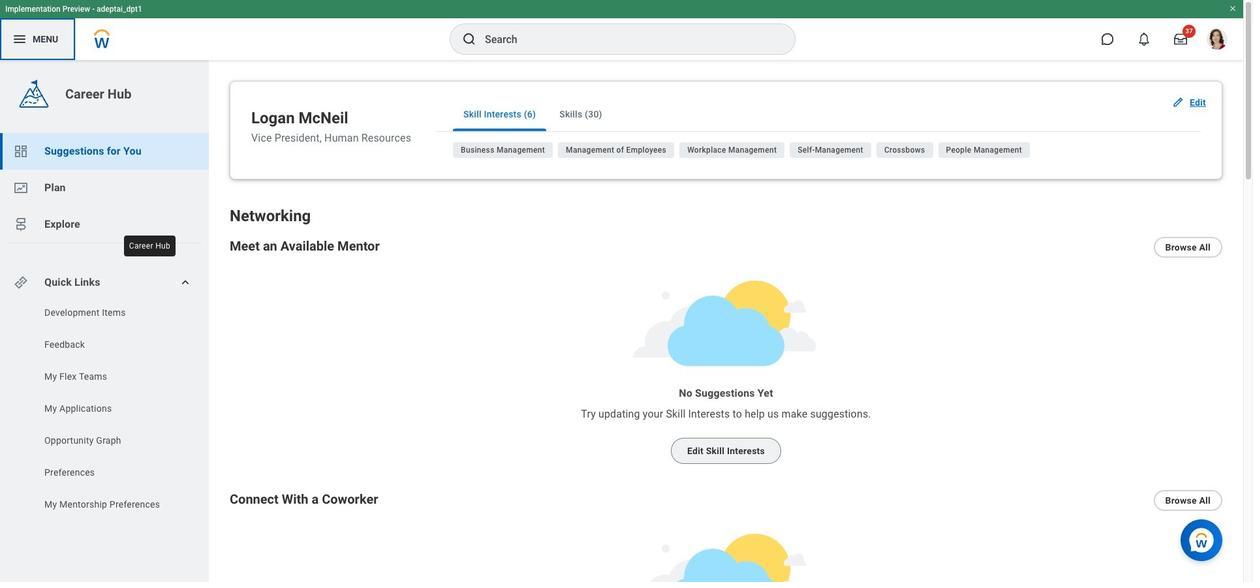 Task type: locate. For each thing, give the bounding box(es) containing it.
notifications large image
[[1138, 33, 1151, 46]]

quick links element
[[13, 270, 198, 296]]

justify image
[[12, 31, 27, 47]]

search image
[[461, 31, 477, 47]]

list
[[0, 133, 209, 243], [453, 142, 1201, 163], [0, 306, 209, 514]]

tab list
[[437, 97, 1201, 132]]

banner
[[0, 0, 1243, 60]]

Search Workday  search field
[[485, 25, 768, 54]]

edit image
[[1172, 96, 1185, 109]]

chevron up small image
[[179, 276, 192, 289]]



Task type: describe. For each thing, give the bounding box(es) containing it.
link image
[[13, 275, 29, 290]]

profile logan mcneil image
[[1207, 29, 1228, 52]]

onboarding home image
[[13, 180, 29, 196]]

inbox large image
[[1174, 33, 1187, 46]]

dashboard image
[[13, 144, 29, 159]]

timeline milestone image
[[13, 217, 29, 232]]

close environment banner image
[[1229, 5, 1237, 12]]



Task type: vqa. For each thing, say whether or not it's contained in the screenshot.
media classroom image
no



